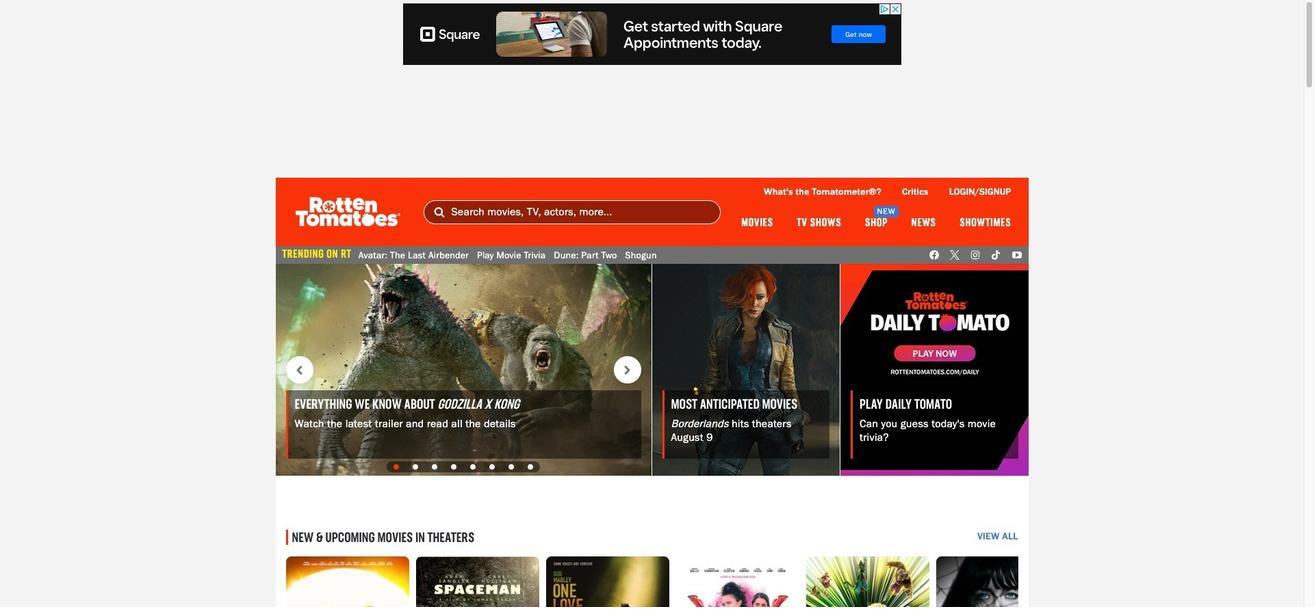 Task type: locate. For each thing, give the bounding box(es) containing it.
navigation bar element
[[276, 178, 1029, 246]]



